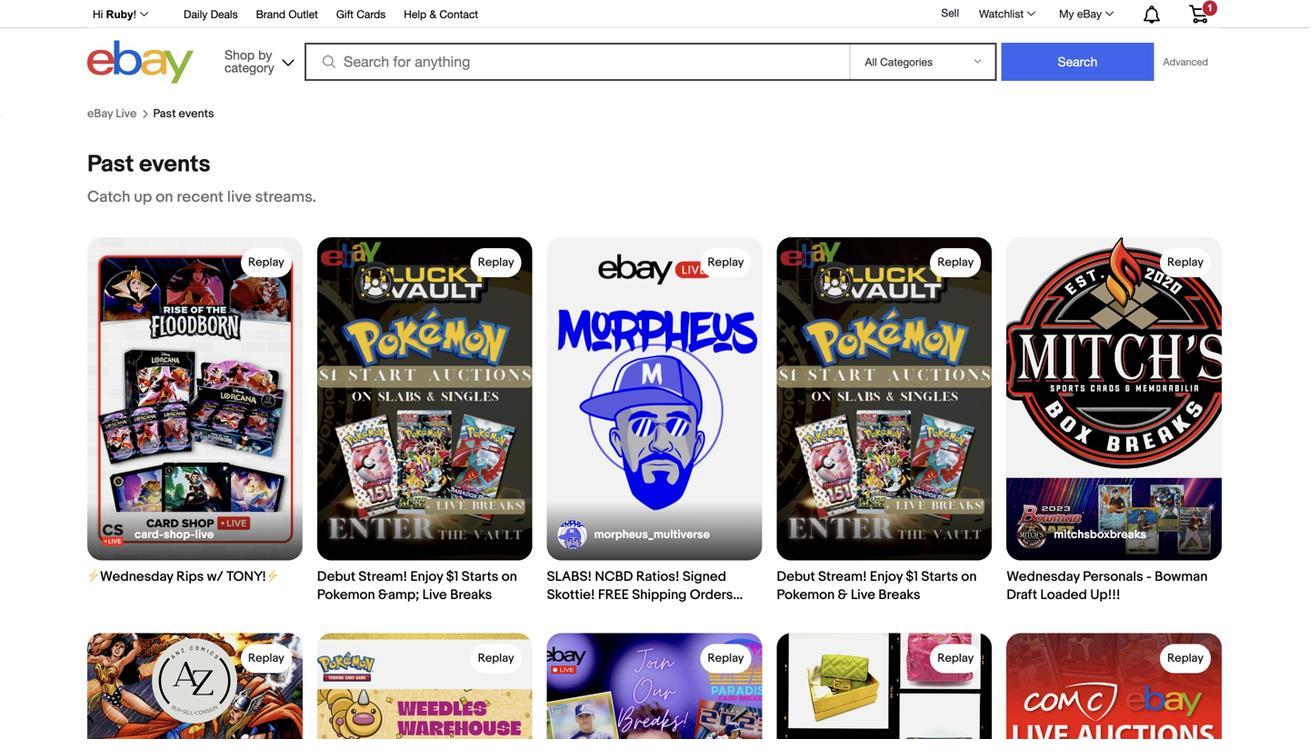 Task type: describe. For each thing, give the bounding box(es) containing it.
account navigation
[[83, 0, 1222, 28]]

up!!!
[[1091, 587, 1121, 603]]

brand
[[256, 8, 286, 20]]

live for debut stream! enjoy $1 starts on pokemon &amp; live breaks
[[423, 587, 447, 603]]

1 link
[[1179, 0, 1219, 26]]

bowman
[[1155, 569, 1208, 585]]

advanced
[[1164, 56, 1209, 68]]

pokemon for debut stream! enjoy $1 starts on pokemon &amp; live breaks
[[317, 587, 375, 603]]

-
[[1147, 569, 1152, 585]]

$100
[[580, 605, 610, 622]]

past events link
[[153, 107, 214, 121]]

⚡wednesday
[[87, 569, 173, 585]]

events for past events
[[179, 107, 214, 121]]

debut stream! enjoy $1 starts on pokemon & live breaks link
[[777, 237, 992, 604]]

sell link
[[933, 6, 968, 19]]

skottie!
[[547, 587, 595, 603]]

morpheus_multiverse
[[594, 528, 710, 542]]

hi ruby !
[[93, 8, 136, 20]]

gift
[[336, 8, 354, 20]]

catch
[[87, 188, 130, 207]]

outlet
[[289, 8, 318, 20]]

hi
[[93, 8, 103, 20]]

starts for debut stream! enjoy $1 starts on pokemon &amp; live breaks
[[462, 569, 499, 585]]

help & contact
[[404, 8, 478, 20]]

recent
[[177, 188, 224, 207]]

my ebay link
[[1050, 3, 1122, 25]]

shop
[[225, 47, 255, 62]]

breaks for &amp;
[[450, 587, 492, 603]]

enjoy for &amp;
[[410, 569, 443, 585]]

gift cards
[[336, 8, 386, 20]]

debut stream! enjoy $1 starts on pokemon & live breaks
[[777, 569, 977, 603]]

cards
[[357, 8, 386, 20]]

⚡wednesday rips w/ tony!⚡
[[87, 569, 279, 585]]

loaded
[[1041, 587, 1088, 603]]

on for debut stream! enjoy $1 starts on pokemon & live breaks
[[962, 569, 977, 585]]

my ebay
[[1060, 7, 1102, 20]]

wednesday personals - bowman draft loaded up!!!
[[1007, 569, 1208, 603]]

live inside the past events catch up on recent live streams.
[[227, 188, 252, 207]]

category
[[225, 60, 274, 75]]

debut for debut stream! enjoy $1 starts on pokemon & live breaks
[[777, 569, 815, 585]]

none submit inside shop by category banner
[[1002, 43, 1154, 81]]

1 vertical spatial live
[[195, 528, 214, 542]]

past for past events catch up on recent live streams.
[[87, 151, 134, 179]]

mitchsboxbreaks
[[1054, 528, 1147, 542]]

enjoy for &
[[870, 569, 903, 585]]

streams.
[[255, 188, 316, 207]]

w/
[[207, 569, 223, 585]]

past events
[[153, 107, 214, 121]]

card shop live image
[[98, 521, 127, 550]]

ebay live link
[[87, 107, 137, 121]]

1 vertical spatial ebay
[[87, 107, 113, 121]]

morpheus_multiverse image
[[558, 521, 587, 550]]

on for debut stream! enjoy $1 starts on pokemon &amp; live breaks
[[502, 569, 517, 585]]

free
[[598, 587, 629, 603]]

up
[[134, 188, 152, 207]]

shop by category banner
[[83, 0, 1222, 106]]

signed
[[683, 569, 727, 585]]

shop by category button
[[216, 40, 298, 80]]

card-
[[135, 528, 164, 542]]

deals
[[211, 8, 238, 20]]

by
[[258, 47, 272, 62]]



Task type: locate. For each thing, give the bounding box(es) containing it.
debut for debut stream! enjoy $1 starts on pokemon &amp; live breaks
[[317, 569, 356, 585]]

daily deals link
[[184, 5, 238, 25]]

0 horizontal spatial &
[[430, 8, 437, 20]]

advanced link
[[1154, 44, 1218, 80]]

debut stream! enjoy $1 starts on pokemon &amp; live breaks link
[[317, 237, 533, 604]]

0 vertical spatial live
[[227, 188, 252, 207]]

debut inside debut stream! enjoy $1 starts on pokemon & live breaks
[[777, 569, 815, 585]]

on left wednesday on the right of the page
[[962, 569, 977, 585]]

ebay
[[1078, 7, 1102, 20], [87, 107, 113, 121]]

contact
[[440, 8, 478, 20]]

&
[[430, 8, 437, 20], [838, 587, 848, 603]]

1 horizontal spatial debut
[[777, 569, 815, 585]]

breaks
[[450, 587, 492, 603], [879, 587, 921, 603]]

over
[[547, 605, 577, 622]]

1
[[1208, 2, 1213, 13]]

shop-
[[164, 528, 195, 542]]

ruby
[[106, 8, 133, 20]]

past right ebay live link
[[153, 107, 176, 121]]

0 vertical spatial ebay
[[1078, 7, 1102, 20]]

card-shop-live link
[[98, 521, 214, 550]]

events inside the past events catch up on recent live streams.
[[139, 151, 211, 179]]

ebay right my
[[1078, 7, 1102, 20]]

brand outlet link
[[256, 5, 318, 25]]

1 enjoy from the left
[[410, 569, 443, 585]]

ratios!
[[636, 569, 680, 585]]

mitchsboxbreaks image
[[1018, 521, 1047, 550]]

slabs! ncbd ratios! signed skottie! free shipping orders over $100
[[547, 569, 733, 622]]

debut stream! enjoy $1 starts on pokemon &amp; live breaks
[[317, 569, 517, 603]]

1 breaks from the left
[[450, 587, 492, 603]]

watchlist
[[979, 7, 1024, 20]]

$1
[[446, 569, 459, 585], [906, 569, 919, 585]]

1 starts from the left
[[462, 569, 499, 585]]

live right recent
[[227, 188, 252, 207]]

1 horizontal spatial on
[[502, 569, 517, 585]]

0 horizontal spatial stream!
[[359, 569, 407, 585]]

None submit
[[1002, 43, 1154, 81]]

0 horizontal spatial live
[[116, 107, 137, 121]]

breaks for &
[[879, 587, 921, 603]]

0 horizontal spatial past
[[87, 151, 134, 179]]

ebay live
[[87, 107, 137, 121]]

stream! for &
[[818, 569, 867, 585]]

1 horizontal spatial ebay
[[1078, 7, 1102, 20]]

orders
[[690, 587, 733, 603]]

1 horizontal spatial enjoy
[[870, 569, 903, 585]]

live
[[116, 107, 137, 121], [423, 587, 447, 603], [851, 587, 876, 603]]

ebay inside my ebay link
[[1078, 7, 1102, 20]]

live inside debut stream! enjoy $1 starts on pokemon & live breaks
[[851, 587, 876, 603]]

!
[[133, 8, 136, 20]]

morpheus_multiverse link
[[558, 521, 710, 550]]

live for debut stream! enjoy $1 starts on pokemon & live breaks
[[851, 587, 876, 603]]

2 breaks from the left
[[879, 587, 921, 603]]

2 horizontal spatial on
[[962, 569, 977, 585]]

enjoy inside the debut stream! enjoy $1 starts on pokemon &amp; live breaks
[[410, 569, 443, 585]]

1 horizontal spatial past
[[153, 107, 176, 121]]

0 horizontal spatial pokemon
[[317, 587, 375, 603]]

0 horizontal spatial $1
[[446, 569, 459, 585]]

ebay left the "past events" on the left top of the page
[[87, 107, 113, 121]]

starts inside debut stream! enjoy $1 starts on pokemon & live breaks
[[922, 569, 959, 585]]

past for past events
[[153, 107, 176, 121]]

help & contact link
[[404, 5, 478, 25]]

past up catch
[[87, 151, 134, 179]]

debut inside the debut stream! enjoy $1 starts on pokemon &amp; live breaks
[[317, 569, 356, 585]]

1 vertical spatial past
[[87, 151, 134, 179]]

live up w/
[[195, 528, 214, 542]]

help
[[404, 8, 427, 20]]

& inside "help & contact" link
[[430, 8, 437, 20]]

0 horizontal spatial ebay
[[87, 107, 113, 121]]

live inside the debut stream! enjoy $1 starts on pokemon &amp; live breaks
[[423, 587, 447, 603]]

0 vertical spatial &
[[430, 8, 437, 20]]

ncbd
[[595, 569, 633, 585]]

card-shop-live
[[135, 528, 214, 542]]

events up the past events catch up on recent live streams.
[[179, 107, 214, 121]]

& inside debut stream! enjoy $1 starts on pokemon & live breaks
[[838, 587, 848, 603]]

1 horizontal spatial breaks
[[879, 587, 921, 603]]

debut
[[317, 569, 356, 585], [777, 569, 815, 585]]

2 $1 from the left
[[906, 569, 919, 585]]

1 stream! from the left
[[359, 569, 407, 585]]

0 horizontal spatial debut
[[317, 569, 356, 585]]

wednesday
[[1007, 569, 1080, 585]]

0 horizontal spatial live
[[195, 528, 214, 542]]

watchlist link
[[969, 3, 1044, 25]]

gift cards link
[[336, 5, 386, 25]]

2 enjoy from the left
[[870, 569, 903, 585]]

personals
[[1083, 569, 1144, 585]]

1 $1 from the left
[[446, 569, 459, 585]]

1 horizontal spatial &
[[838, 587, 848, 603]]

2 horizontal spatial live
[[851, 587, 876, 603]]

events up recent
[[139, 151, 211, 179]]

2 debut from the left
[[777, 569, 815, 585]]

2 pokemon from the left
[[777, 587, 835, 603]]

on inside debut stream! enjoy $1 starts on pokemon & live breaks
[[962, 569, 977, 585]]

$1 inside debut stream! enjoy $1 starts on pokemon & live breaks
[[906, 569, 919, 585]]

1 horizontal spatial starts
[[922, 569, 959, 585]]

pokemon for debut stream! enjoy $1 starts on pokemon & live breaks
[[777, 587, 835, 603]]

daily
[[184, 8, 208, 20]]

stream! for &amp;
[[359, 569, 407, 585]]

shipping
[[632, 587, 687, 603]]

sell
[[942, 6, 959, 19]]

daily deals
[[184, 8, 238, 20]]

0 horizontal spatial on
[[156, 188, 173, 207]]

past events catch up on recent live streams.
[[87, 151, 316, 207]]

2 stream! from the left
[[818, 569, 867, 585]]

&amp;
[[378, 587, 420, 603]]

brand outlet
[[256, 8, 318, 20]]

1 horizontal spatial pokemon
[[777, 587, 835, 603]]

stream! inside debut stream! enjoy $1 starts on pokemon & live breaks
[[818, 569, 867, 585]]

enjoy inside debut stream! enjoy $1 starts on pokemon & live breaks
[[870, 569, 903, 585]]

1 horizontal spatial stream!
[[818, 569, 867, 585]]

events
[[179, 107, 214, 121], [139, 151, 211, 179]]

1 pokemon from the left
[[317, 587, 375, 603]]

0 vertical spatial events
[[179, 107, 214, 121]]

0 horizontal spatial starts
[[462, 569, 499, 585]]

1 vertical spatial events
[[139, 151, 211, 179]]

replay
[[248, 256, 284, 270], [478, 256, 514, 270], [708, 256, 744, 270], [938, 256, 974, 270], [1168, 256, 1204, 270], [248, 652, 284, 666], [478, 652, 514, 666], [708, 652, 744, 666], [938, 652, 974, 666], [1168, 652, 1204, 666]]

starts inside the debut stream! enjoy $1 starts on pokemon &amp; live breaks
[[462, 569, 499, 585]]

slabs!
[[547, 569, 592, 585]]

1 horizontal spatial live
[[423, 587, 447, 603]]

stream! inside the debut stream! enjoy $1 starts on pokemon &amp; live breaks
[[359, 569, 407, 585]]

on right up
[[156, 188, 173, 207]]

$1 for &amp;
[[446, 569, 459, 585]]

stream!
[[359, 569, 407, 585], [818, 569, 867, 585]]

pokemon inside debut stream! enjoy $1 starts on pokemon & live breaks
[[777, 587, 835, 603]]

draft
[[1007, 587, 1038, 603]]

rips
[[176, 569, 204, 585]]

1 vertical spatial &
[[838, 587, 848, 603]]

starts for debut stream! enjoy $1 starts on pokemon & live breaks
[[922, 569, 959, 585]]

$1 for &
[[906, 569, 919, 585]]

0 horizontal spatial breaks
[[450, 587, 492, 603]]

$1 inside the debut stream! enjoy $1 starts on pokemon &amp; live breaks
[[446, 569, 459, 585]]

starts
[[462, 569, 499, 585], [922, 569, 959, 585]]

mitchsboxbreaks link
[[1018, 521, 1147, 550]]

1 debut from the left
[[317, 569, 356, 585]]

past
[[153, 107, 176, 121], [87, 151, 134, 179]]

tony!⚡
[[226, 569, 279, 585]]

shop by category
[[225, 47, 274, 75]]

pokemon
[[317, 587, 375, 603], [777, 587, 835, 603]]

0 vertical spatial past
[[153, 107, 176, 121]]

breaks inside the debut stream! enjoy $1 starts on pokemon &amp; live breaks
[[450, 587, 492, 603]]

on left slabs!
[[502, 569, 517, 585]]

events for past events catch up on recent live streams.
[[139, 151, 211, 179]]

my
[[1060, 7, 1074, 20]]

past inside the past events catch up on recent live streams.
[[87, 151, 134, 179]]

live
[[227, 188, 252, 207], [195, 528, 214, 542]]

1 horizontal spatial $1
[[906, 569, 919, 585]]

0 horizontal spatial enjoy
[[410, 569, 443, 585]]

on
[[156, 188, 173, 207], [502, 569, 517, 585], [962, 569, 977, 585]]

breaks inside debut stream! enjoy $1 starts on pokemon & live breaks
[[879, 587, 921, 603]]

on inside the past events catch up on recent live streams.
[[156, 188, 173, 207]]

Search for anything text field
[[307, 45, 846, 79]]

enjoy
[[410, 569, 443, 585], [870, 569, 903, 585]]

pokemon inside the debut stream! enjoy $1 starts on pokemon &amp; live breaks
[[317, 587, 375, 603]]

on inside the debut stream! enjoy $1 starts on pokemon &amp; live breaks
[[502, 569, 517, 585]]

2 starts from the left
[[922, 569, 959, 585]]

1 horizontal spatial live
[[227, 188, 252, 207]]



Task type: vqa. For each thing, say whether or not it's contained in the screenshot.


